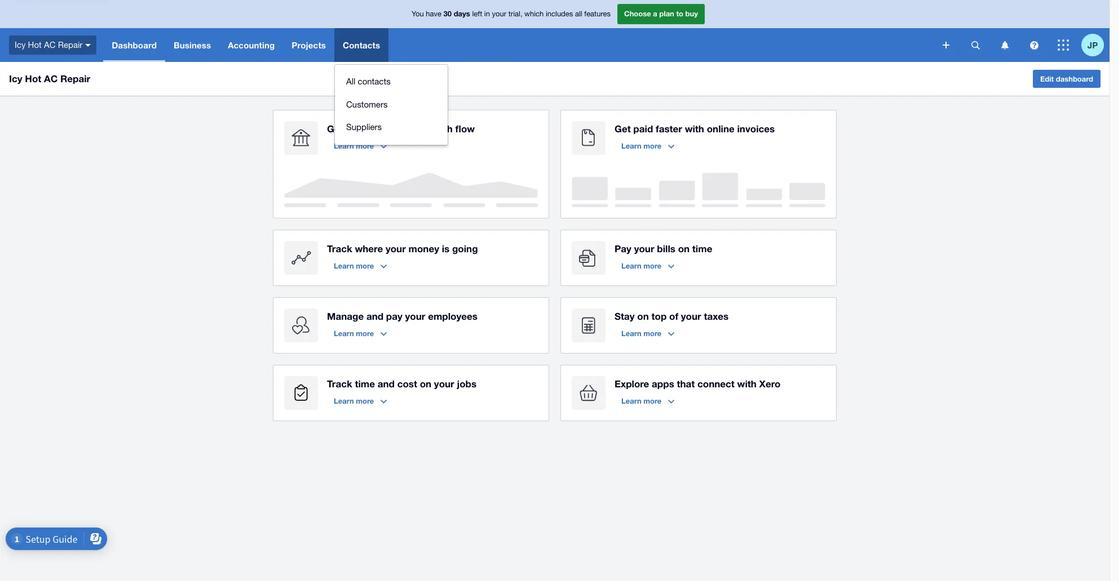 Task type: locate. For each thing, give the bounding box(es) containing it.
learn down 'explore'
[[621, 397, 642, 406]]

cash
[[431, 123, 453, 135]]

money
[[409, 243, 439, 255]]

where
[[355, 243, 383, 255]]

list box containing all contacts
[[335, 65, 448, 145]]

more down paid
[[644, 142, 662, 151]]

navigation containing dashboard
[[103, 28, 935, 145]]

learn more button for apps
[[615, 393, 681, 411]]

learn for on
[[621, 329, 642, 338]]

0 horizontal spatial svg image
[[943, 42, 950, 48]]

on right the bills
[[678, 243, 690, 255]]

bills icon image
[[572, 241, 606, 275]]

1 vertical spatial and
[[378, 378, 395, 390]]

group containing all contacts
[[335, 65, 448, 145]]

0 vertical spatial icy hot ac repair
[[15, 40, 82, 49]]

have
[[426, 10, 442, 18]]

group inside banner
[[335, 65, 448, 145]]

icy hot ac repair inside popup button
[[15, 40, 82, 49]]

learn more button down apps
[[615, 393, 681, 411]]

svg image
[[1030, 41, 1039, 49], [943, 42, 950, 48]]

invoices preview bar graph image
[[572, 173, 826, 208]]

stay
[[615, 311, 635, 323]]

track for track where your money is going
[[327, 243, 352, 255]]

edit
[[1040, 74, 1054, 83]]

learn more down visibility
[[334, 142, 374, 151]]

track money icon image
[[284, 241, 318, 275]]

0 vertical spatial hot
[[28, 40, 42, 49]]

0 horizontal spatial on
[[420, 378, 431, 390]]

more for time
[[356, 397, 374, 406]]

learn down visibility
[[334, 142, 354, 151]]

dashboard
[[112, 40, 157, 50]]

learn more down "stay"
[[621, 329, 662, 338]]

1 horizontal spatial on
[[637, 311, 649, 323]]

time left cost
[[355, 378, 375, 390]]

learn more button down where at the left top of page
[[327, 257, 394, 275]]

you
[[412, 10, 424, 18]]

customers link
[[335, 93, 448, 116]]

banking preview line graph image
[[284, 173, 538, 208]]

ac inside popup button
[[44, 40, 56, 49]]

explore apps that connect with xero
[[615, 378, 781, 390]]

navigation
[[103, 28, 935, 145]]

learn more button for time
[[327, 393, 394, 411]]

cost
[[397, 378, 417, 390]]

track left where at the left top of page
[[327, 243, 352, 255]]

0 vertical spatial on
[[678, 243, 690, 255]]

1 vertical spatial hot
[[25, 73, 41, 85]]

learn more button for your
[[615, 257, 681, 275]]

0 vertical spatial time
[[692, 243, 713, 255]]

more down apps
[[644, 397, 662, 406]]

pay
[[386, 311, 403, 323]]

projects icon image
[[284, 377, 318, 411]]

list box
[[335, 65, 448, 145]]

includes
[[546, 10, 573, 18]]

1 vertical spatial on
[[637, 311, 649, 323]]

more for visibility
[[356, 142, 374, 151]]

more down pay your bills on time
[[644, 262, 662, 271]]

track
[[327, 243, 352, 255], [327, 378, 352, 390]]

time right the bills
[[692, 243, 713, 255]]

invoices icon image
[[572, 121, 606, 155]]

learn more button for paid
[[615, 137, 681, 155]]

banner
[[0, 0, 1110, 145]]

group
[[335, 65, 448, 145]]

learn more button
[[327, 137, 394, 155], [615, 137, 681, 155], [327, 257, 394, 275], [615, 257, 681, 275], [327, 325, 394, 343], [615, 325, 681, 343], [327, 393, 394, 411], [615, 393, 681, 411]]

0 horizontal spatial time
[[355, 378, 375, 390]]

1 vertical spatial icy hot ac repair
[[9, 73, 90, 85]]

on left top
[[637, 311, 649, 323]]

more
[[356, 142, 374, 151], [644, 142, 662, 151], [356, 262, 374, 271], [644, 262, 662, 271], [356, 329, 374, 338], [644, 329, 662, 338], [356, 397, 374, 406], [644, 397, 662, 406]]

0 horizontal spatial get
[[327, 123, 343, 135]]

1 vertical spatial track
[[327, 378, 352, 390]]

1 track from the top
[[327, 243, 352, 255]]

get left paid
[[615, 123, 631, 135]]

learn more down paid
[[621, 142, 662, 151]]

learn down "stay"
[[621, 329, 642, 338]]

1 vertical spatial time
[[355, 378, 375, 390]]

1 vertical spatial ac
[[44, 73, 58, 85]]

in
[[484, 10, 490, 18]]

plan
[[659, 9, 674, 18]]

more for apps
[[644, 397, 662, 406]]

more down top
[[644, 329, 662, 338]]

1 horizontal spatial get
[[615, 123, 631, 135]]

is
[[442, 243, 450, 255]]

apps
[[652, 378, 674, 390]]

your
[[492, 10, 506, 18], [408, 123, 428, 135], [386, 243, 406, 255], [634, 243, 655, 255], [405, 311, 425, 323], [681, 311, 701, 323], [434, 378, 454, 390]]

more down manage on the left bottom
[[356, 329, 374, 338]]

0 vertical spatial ac
[[44, 40, 56, 49]]

learn down pay
[[621, 262, 642, 271]]

more down track time and cost on your jobs
[[356, 397, 374, 406]]

going
[[452, 243, 478, 255]]

xero
[[759, 378, 781, 390]]

buy
[[686, 9, 698, 18]]

repair
[[58, 40, 82, 49], [60, 73, 90, 85]]

learn more button down pay your bills on time
[[615, 257, 681, 275]]

all
[[575, 10, 582, 18]]

0 vertical spatial repair
[[58, 40, 82, 49]]

contacts
[[358, 77, 391, 86]]

learn more button down top
[[615, 325, 681, 343]]

more down visibility
[[356, 142, 374, 151]]

ac
[[44, 40, 56, 49], [44, 73, 58, 85]]

and left cost
[[378, 378, 395, 390]]

time
[[692, 243, 713, 255], [355, 378, 375, 390]]

learn right 'projects icon'
[[334, 397, 354, 406]]

learn more button down visibility
[[327, 137, 394, 155]]

banner containing jp
[[0, 0, 1110, 145]]

more for and
[[356, 329, 374, 338]]

over
[[385, 123, 405, 135]]

more for your
[[644, 262, 662, 271]]

learn more for on
[[621, 329, 662, 338]]

which
[[525, 10, 544, 18]]

with left xero
[[737, 378, 757, 390]]

icy hot ac repair
[[15, 40, 82, 49], [9, 73, 90, 85]]

hot inside popup button
[[28, 40, 42, 49]]

edit dashboard button
[[1033, 70, 1101, 88]]

with
[[685, 123, 704, 135], [737, 378, 757, 390]]

learn more for visibility
[[334, 142, 374, 151]]

learn down manage on the left bottom
[[334, 329, 354, 338]]

hot
[[28, 40, 42, 49], [25, 73, 41, 85]]

jobs
[[457, 378, 477, 390]]

learn more button for where
[[327, 257, 394, 275]]

1 vertical spatial with
[[737, 378, 757, 390]]

learn more down track time and cost on your jobs
[[334, 397, 374, 406]]

employees
[[428, 311, 478, 323]]

navigation inside banner
[[103, 28, 935, 145]]

learn more down where at the left top of page
[[334, 262, 374, 271]]

svg image
[[1058, 39, 1069, 51], [971, 41, 980, 49], [1001, 41, 1009, 49], [85, 44, 91, 47]]

2 track from the top
[[327, 378, 352, 390]]

learn more down manage on the left bottom
[[334, 329, 374, 338]]

more for paid
[[644, 142, 662, 151]]

learn more down pay
[[621, 262, 662, 271]]

0 vertical spatial track
[[327, 243, 352, 255]]

learn more button down manage on the left bottom
[[327, 325, 394, 343]]

2 get from the left
[[615, 123, 631, 135]]

get
[[327, 123, 343, 135], [615, 123, 631, 135]]

track right 'projects icon'
[[327, 378, 352, 390]]

banking icon image
[[284, 121, 318, 155]]

online
[[707, 123, 735, 135]]

learn more button down paid
[[615, 137, 681, 155]]

0 vertical spatial with
[[685, 123, 704, 135]]

learn for apps
[[621, 397, 642, 406]]

2 vertical spatial on
[[420, 378, 431, 390]]

of
[[669, 311, 678, 323]]

learn for where
[[334, 262, 354, 271]]

choose a plan to buy
[[624, 9, 698, 18]]

contacts button
[[334, 28, 389, 62]]

1 horizontal spatial svg image
[[1030, 41, 1039, 49]]

get left suppliers at the left
[[327, 123, 343, 135]]

learn right track money icon
[[334, 262, 354, 271]]

your inside you have 30 days left in your trial, which includes all features
[[492, 10, 506, 18]]

1 get from the left
[[327, 123, 343, 135]]

jp
[[1088, 40, 1098, 50]]

learn more for where
[[334, 262, 374, 271]]

icy
[[15, 40, 26, 49], [9, 73, 22, 85]]

all
[[346, 77, 356, 86]]

invoices
[[737, 123, 775, 135]]

more for on
[[644, 329, 662, 338]]

icy inside popup button
[[15, 40, 26, 49]]

learn more down 'explore'
[[621, 397, 662, 406]]

add-ons icon image
[[572, 377, 606, 411]]

30
[[444, 9, 452, 18]]

learn more
[[334, 142, 374, 151], [621, 142, 662, 151], [334, 262, 374, 271], [621, 262, 662, 271], [334, 329, 374, 338], [621, 329, 662, 338], [334, 397, 374, 406], [621, 397, 662, 406]]

on
[[678, 243, 690, 255], [637, 311, 649, 323], [420, 378, 431, 390]]

with right faster
[[685, 123, 704, 135]]

learn down paid
[[621, 142, 642, 151]]

faster
[[656, 123, 682, 135]]

learn more button down track time and cost on your jobs
[[327, 393, 394, 411]]

learn for your
[[621, 262, 642, 271]]

learn more button for and
[[327, 325, 394, 343]]

track for track time and cost on your jobs
[[327, 378, 352, 390]]

and left pay
[[366, 311, 384, 323]]

on right cost
[[420, 378, 431, 390]]

days
[[454, 9, 470, 18]]

learn for visibility
[[334, 142, 354, 151]]

and
[[366, 311, 384, 323], [378, 378, 395, 390]]

more down where at the left top of page
[[356, 262, 374, 271]]

left
[[472, 10, 482, 18]]

learn
[[334, 142, 354, 151], [621, 142, 642, 151], [334, 262, 354, 271], [621, 262, 642, 271], [334, 329, 354, 338], [621, 329, 642, 338], [334, 397, 354, 406], [621, 397, 642, 406]]

learn more for and
[[334, 329, 374, 338]]

0 vertical spatial icy
[[15, 40, 26, 49]]



Task type: vqa. For each thing, say whether or not it's contained in the screenshot.
Dec to the middle
no



Task type: describe. For each thing, give the bounding box(es) containing it.
employees icon image
[[284, 309, 318, 343]]

learn more button for visibility
[[327, 137, 394, 155]]

to
[[676, 9, 683, 18]]

bills
[[657, 243, 676, 255]]

accounting button
[[219, 28, 283, 62]]

2 horizontal spatial on
[[678, 243, 690, 255]]

projects button
[[283, 28, 334, 62]]

get for get paid faster with online invoices
[[615, 123, 631, 135]]

paid
[[634, 123, 653, 135]]

learn more button for on
[[615, 325, 681, 343]]

taxes icon image
[[572, 309, 606, 343]]

learn more for paid
[[621, 142, 662, 151]]

taxes
[[704, 311, 729, 323]]

customers
[[346, 100, 388, 109]]

flow
[[455, 123, 475, 135]]

suppliers
[[346, 122, 382, 132]]

pay your bills on time
[[615, 243, 713, 255]]

repair inside popup button
[[58, 40, 82, 49]]

learn more for apps
[[621, 397, 662, 406]]

1 horizontal spatial with
[[737, 378, 757, 390]]

0 vertical spatial and
[[366, 311, 384, 323]]

1 horizontal spatial time
[[692, 243, 713, 255]]

dashboard
[[1056, 74, 1094, 83]]

accounting
[[228, 40, 275, 50]]

manage and pay your employees
[[327, 311, 478, 323]]

1 vertical spatial icy
[[9, 73, 22, 85]]

svg image inside icy hot ac repair popup button
[[85, 44, 91, 47]]

track where your money is going
[[327, 243, 478, 255]]

explore
[[615, 378, 649, 390]]

top
[[652, 311, 667, 323]]

visibility
[[346, 123, 383, 135]]

manage
[[327, 311, 364, 323]]

connect
[[698, 378, 735, 390]]

projects
[[292, 40, 326, 50]]

1 vertical spatial repair
[[60, 73, 90, 85]]

business button
[[165, 28, 219, 62]]

business
[[174, 40, 211, 50]]

get for get visibility over your cash flow
[[327, 123, 343, 135]]

learn more for your
[[621, 262, 662, 271]]

stay on top of your taxes
[[615, 311, 729, 323]]

pay
[[615, 243, 632, 255]]

learn more for time
[[334, 397, 374, 406]]

learn for time
[[334, 397, 354, 406]]

choose
[[624, 9, 651, 18]]

learn for and
[[334, 329, 354, 338]]

edit dashboard
[[1040, 74, 1094, 83]]

trial,
[[509, 10, 523, 18]]

more for where
[[356, 262, 374, 271]]

learn for paid
[[621, 142, 642, 151]]

all contacts link
[[335, 70, 448, 93]]

0 horizontal spatial with
[[685, 123, 704, 135]]

suppliers link
[[335, 116, 448, 139]]

features
[[584, 10, 611, 18]]

get paid faster with online invoices
[[615, 123, 775, 135]]

get visibility over your cash flow
[[327, 123, 475, 135]]

track time and cost on your jobs
[[327, 378, 477, 390]]

dashboard link
[[103, 28, 165, 62]]

jp button
[[1082, 28, 1110, 62]]

all contacts
[[346, 77, 391, 86]]

list box inside banner
[[335, 65, 448, 145]]

you have 30 days left in your trial, which includes all features
[[412, 9, 611, 18]]

icy hot ac repair button
[[0, 28, 103, 62]]

that
[[677, 378, 695, 390]]

contacts
[[343, 40, 380, 50]]

a
[[653, 9, 657, 18]]



